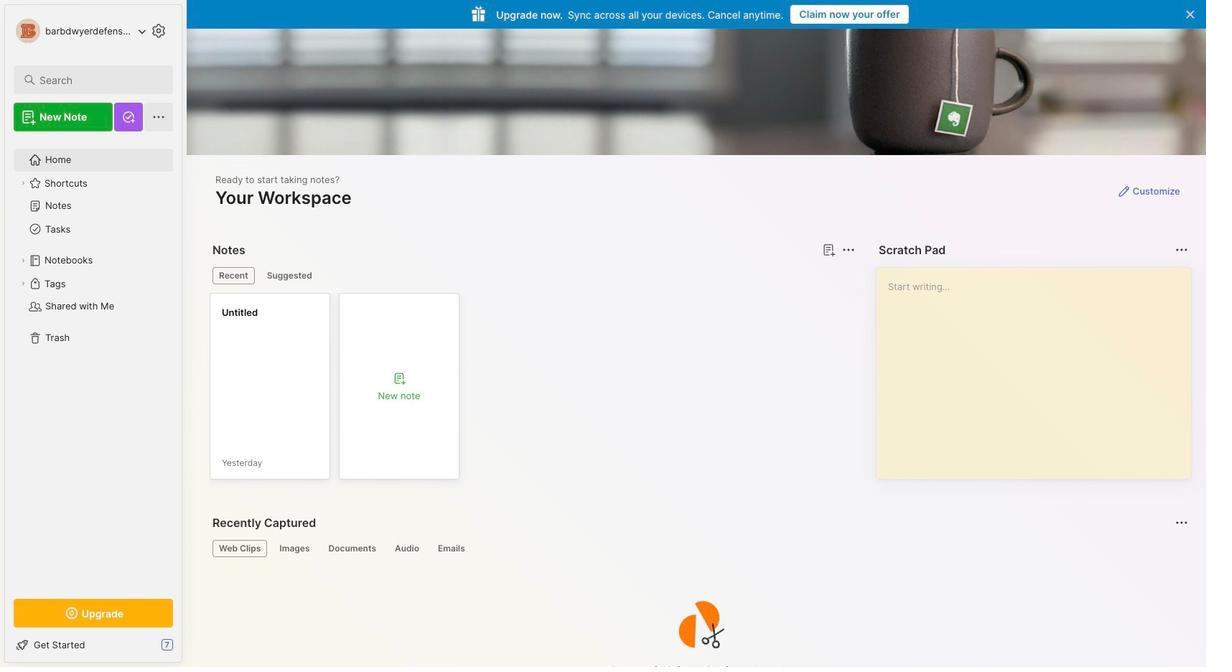 Task type: locate. For each thing, give the bounding box(es) containing it.
none search field inside main 'element'
[[40, 71, 160, 88]]

tab
[[213, 267, 255, 284], [261, 267, 319, 284], [213, 540, 267, 557], [273, 540, 316, 557], [322, 540, 383, 557], [389, 540, 426, 557], [432, 540, 472, 557]]

Search text field
[[40, 73, 160, 87]]

main element
[[0, 0, 187, 667]]

0 vertical spatial tab list
[[213, 267, 853, 284]]

2 more actions image from the top
[[1174, 514, 1191, 531]]

Account field
[[14, 17, 147, 45]]

tab list
[[213, 267, 853, 284], [213, 540, 1186, 557]]

expand notebooks image
[[19, 256, 27, 265]]

Help and Learning task checklist field
[[5, 633, 182, 656]]

1 vertical spatial tab list
[[213, 540, 1186, 557]]

tree
[[5, 140, 182, 586]]

expand tags image
[[19, 279, 27, 288]]

1 tab list from the top
[[213, 267, 853, 284]]

row group
[[210, 293, 468, 488]]

None search field
[[40, 71, 160, 88]]

more actions image
[[1174, 241, 1191, 259], [1174, 514, 1191, 531]]

2 tab list from the top
[[213, 540, 1186, 557]]

1 more actions image from the top
[[1174, 241, 1191, 259]]

1 vertical spatial more actions image
[[1174, 514, 1191, 531]]

More actions field
[[839, 240, 859, 260], [1172, 240, 1192, 260], [1172, 513, 1192, 533]]

more actions image
[[840, 241, 858, 259]]

0 vertical spatial more actions image
[[1174, 241, 1191, 259]]



Task type: vqa. For each thing, say whether or not it's contained in the screenshot.
second More actions field from right
no



Task type: describe. For each thing, give the bounding box(es) containing it.
click to collapse image
[[181, 641, 192, 658]]

tree inside main 'element'
[[5, 140, 182, 586]]

Start writing… text field
[[888, 268, 1191, 468]]

settings image
[[150, 22, 167, 40]]



